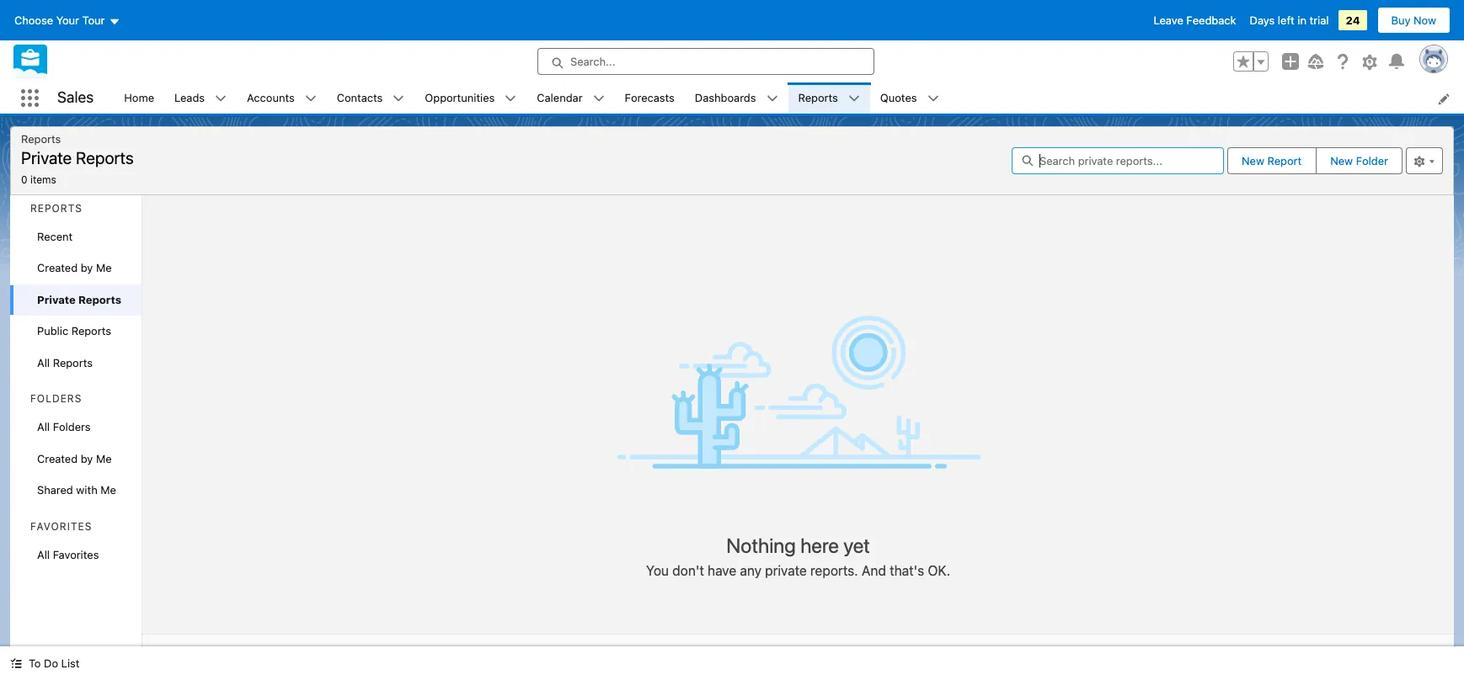 Task type: locate. For each thing, give the bounding box(es) containing it.
dashboards
[[695, 91, 756, 104]]

me
[[96, 261, 112, 275], [96, 452, 112, 466], [101, 484, 116, 497]]

buy
[[1392, 13, 1411, 27]]

text default image for accounts
[[305, 93, 317, 105]]

2 text default image from the left
[[505, 93, 517, 105]]

text default image inside reports list item
[[848, 93, 860, 105]]

leads list item
[[164, 83, 237, 114]]

private up items
[[21, 148, 72, 168]]

recent link
[[10, 221, 142, 253]]

private up public at the left top of the page
[[37, 293, 76, 306]]

and
[[862, 563, 886, 578]]

dashboards list item
[[685, 83, 788, 114]]

all up 'shared'
[[37, 420, 50, 434]]

by up private reports
[[81, 261, 93, 275]]

0 vertical spatial by
[[81, 261, 93, 275]]

created by me link
[[10, 253, 142, 284], [10, 444, 142, 475]]

shared with me link
[[10, 475, 142, 507]]

text default image inside accounts list item
[[305, 93, 317, 105]]

2 created by me from the top
[[37, 452, 112, 466]]

0 vertical spatial created
[[37, 261, 78, 275]]

favorites
[[30, 520, 92, 533], [53, 548, 99, 562]]

new report
[[1242, 154, 1302, 167]]

3 all from the top
[[37, 548, 50, 562]]

me inside shared with me link
[[101, 484, 116, 497]]

1 created by me from the top
[[37, 261, 112, 275]]

text default image for calendar
[[593, 93, 605, 105]]

now
[[1414, 13, 1437, 27]]

reports inside 'link'
[[71, 324, 111, 338]]

2 vertical spatial all
[[37, 548, 50, 562]]

new folder button
[[1316, 147, 1403, 174]]

1 horizontal spatial text default image
[[505, 93, 517, 105]]

all
[[37, 356, 50, 369], [37, 420, 50, 434], [37, 548, 50, 562]]

text default image inside opportunities list item
[[505, 93, 517, 105]]

2 by from the top
[[81, 452, 93, 466]]

calendar
[[537, 91, 583, 104]]

nothing here yet you don't have any private reports. and that's ok.
[[646, 534, 951, 578]]

public reports
[[37, 324, 111, 338]]

by up with
[[81, 452, 93, 466]]

private
[[21, 148, 72, 168], [37, 293, 76, 306]]

created down the recent
[[37, 261, 78, 275]]

text default image right quotes
[[927, 93, 939, 105]]

list containing home
[[114, 83, 1464, 114]]

1 vertical spatial created by me
[[37, 452, 112, 466]]

1 vertical spatial favorites
[[53, 548, 99, 562]]

all down 'shared'
[[37, 548, 50, 562]]

do
[[44, 657, 58, 671]]

reports left quotes
[[798, 91, 838, 104]]

3 text default image from the left
[[848, 93, 860, 105]]

text default image for contacts
[[393, 93, 405, 105]]

me right with
[[101, 484, 116, 497]]

reports up the recent
[[30, 202, 83, 214]]

1 vertical spatial me
[[96, 452, 112, 466]]

1 horizontal spatial new
[[1331, 154, 1353, 167]]

new
[[1242, 154, 1265, 167], [1331, 154, 1353, 167]]

2 created from the top
[[37, 452, 78, 466]]

text default image for reports
[[848, 93, 860, 105]]

created by me down recent link
[[37, 261, 112, 275]]

created by me
[[37, 261, 112, 275], [37, 452, 112, 466]]

created by me for shared
[[37, 452, 112, 466]]

text default image
[[305, 93, 317, 105], [505, 93, 517, 105], [848, 93, 860, 105]]

reports private reports 0 items
[[21, 132, 134, 186]]

new left folder
[[1331, 154, 1353, 167]]

your
[[56, 13, 79, 27]]

list
[[114, 83, 1464, 114]]

all for all favorites
[[37, 548, 50, 562]]

by for with
[[81, 452, 93, 466]]

buy now button
[[1377, 7, 1451, 34]]

1 vertical spatial by
[[81, 452, 93, 466]]

folder
[[1356, 154, 1389, 167]]

public reports link
[[10, 316, 142, 348]]

favorites down shared with me link
[[53, 548, 99, 562]]

text default image left reports "link"
[[766, 93, 778, 105]]

1 by from the top
[[81, 261, 93, 275]]

1 created from the top
[[37, 261, 78, 275]]

new folder
[[1331, 154, 1389, 167]]

1 vertical spatial all
[[37, 420, 50, 434]]

0 vertical spatial me
[[96, 261, 112, 275]]

contacts list item
[[327, 83, 415, 114]]

0 vertical spatial all
[[37, 356, 50, 369]]

have
[[708, 563, 737, 578]]

text default image inside to do list button
[[10, 658, 22, 670]]

0 horizontal spatial new
[[1242, 154, 1265, 167]]

contacts
[[337, 91, 383, 104]]

created by me link up private reports
[[10, 253, 142, 284]]

1 vertical spatial created
[[37, 452, 78, 466]]

trial
[[1310, 13, 1329, 27]]

0 vertical spatial created by me link
[[10, 253, 142, 284]]

text default image left to
[[10, 658, 22, 670]]

reports list item
[[788, 83, 870, 114]]

here
[[801, 534, 839, 557]]

shared with me
[[37, 484, 116, 497]]

reports down private reports
[[71, 324, 111, 338]]

created by me down all folders link
[[37, 452, 112, 466]]

1 created by me link from the top
[[10, 253, 142, 284]]

2 new from the left
[[1331, 154, 1353, 167]]

reports
[[798, 91, 838, 104], [21, 132, 61, 146], [76, 148, 134, 168], [30, 202, 83, 214], [78, 293, 121, 306], [71, 324, 111, 338], [53, 356, 93, 369]]

new report button
[[1229, 148, 1315, 173]]

text default image right leads
[[215, 93, 227, 105]]

text default image
[[215, 93, 227, 105], [393, 93, 405, 105], [593, 93, 605, 105], [766, 93, 778, 105], [927, 93, 939, 105], [10, 658, 22, 670]]

created
[[37, 261, 78, 275], [37, 452, 78, 466]]

reports inside "link"
[[798, 91, 838, 104]]

1 new from the left
[[1242, 154, 1265, 167]]

0 vertical spatial created by me
[[37, 261, 112, 275]]

text default image inside calendar list item
[[593, 93, 605, 105]]

text default image inside contacts list item
[[393, 93, 405, 105]]

accounts link
[[237, 83, 305, 114]]

quotes list item
[[870, 83, 949, 114]]

nothing
[[727, 534, 796, 557]]

text default image right contacts in the top of the page
[[393, 93, 405, 105]]

all down public at the left top of the page
[[37, 356, 50, 369]]

folders up all folders
[[30, 393, 82, 405]]

days left in trial
[[1250, 13, 1329, 27]]

2 all from the top
[[37, 420, 50, 434]]

created up 'shared'
[[37, 452, 78, 466]]

folders up shared with me
[[53, 420, 91, 434]]

created by me link up shared with me
[[10, 444, 142, 475]]

to do list
[[29, 657, 80, 671]]

me up with
[[96, 452, 112, 466]]

private reports
[[37, 293, 121, 306]]

folders inside all folders link
[[53, 420, 91, 434]]

text default image inside quotes 'list item'
[[927, 93, 939, 105]]

accounts list item
[[237, 83, 327, 114]]

yet
[[844, 534, 870, 557]]

by
[[81, 261, 93, 275], [81, 452, 93, 466]]

folders
[[30, 393, 82, 405], [53, 420, 91, 434]]

reports down public reports 'link'
[[53, 356, 93, 369]]

private reports link
[[10, 284, 142, 316]]

new inside button
[[1242, 154, 1265, 167]]

text default image inside leads list item
[[215, 93, 227, 105]]

group
[[1234, 51, 1269, 72]]

text default image left the calendar link
[[505, 93, 517, 105]]

1 text default image from the left
[[305, 93, 317, 105]]

any
[[740, 563, 762, 578]]

me up private reports
[[96, 261, 112, 275]]

to do list button
[[0, 647, 90, 681]]

2 created by me link from the top
[[10, 444, 142, 475]]

new inside button
[[1331, 154, 1353, 167]]

quotes link
[[870, 83, 927, 114]]

0 vertical spatial folders
[[30, 393, 82, 405]]

created by me link for reports
[[10, 253, 142, 284]]

me for with
[[96, 452, 112, 466]]

text default image right "accounts" in the left of the page
[[305, 93, 317, 105]]

text default image inside dashboards list item
[[766, 93, 778, 105]]

opportunities list item
[[415, 83, 527, 114]]

0 vertical spatial private
[[21, 148, 72, 168]]

new left report
[[1242, 154, 1265, 167]]

all reports link
[[10, 348, 142, 379]]

text default image left quotes link
[[848, 93, 860, 105]]

that's
[[890, 563, 925, 578]]

1 vertical spatial created by me link
[[10, 444, 142, 475]]

1 vertical spatial folders
[[53, 420, 91, 434]]

me for reports
[[96, 261, 112, 275]]

leads link
[[164, 83, 215, 114]]

2 vertical spatial me
[[101, 484, 116, 497]]

opportunities link
[[415, 83, 505, 114]]

2 horizontal spatial text default image
[[848, 93, 860, 105]]

leave
[[1154, 13, 1184, 27]]

1 all from the top
[[37, 356, 50, 369]]

new for new report
[[1242, 154, 1265, 167]]

text default image down search...
[[593, 93, 605, 105]]

leads
[[174, 91, 205, 104]]

favorites up all favorites on the left of the page
[[30, 520, 92, 533]]

opportunities
[[425, 91, 495, 104]]

0 horizontal spatial text default image
[[305, 93, 317, 105]]



Task type: vqa. For each thing, say whether or not it's contained in the screenshot.
No Record Selected main content
no



Task type: describe. For each thing, give the bounding box(es) containing it.
created by me for private
[[37, 261, 112, 275]]

accounts
[[247, 91, 295, 104]]

private
[[765, 563, 807, 578]]

shared
[[37, 484, 73, 497]]

don't
[[673, 563, 704, 578]]

home
[[124, 91, 154, 104]]

list
[[61, 657, 80, 671]]

ok.
[[928, 563, 951, 578]]

leave feedback
[[1154, 13, 1237, 27]]

by for reports
[[81, 261, 93, 275]]

reports up items
[[21, 132, 61, 146]]

all favorites
[[37, 548, 99, 562]]

in
[[1298, 13, 1307, 27]]

reports up public reports 'link'
[[78, 293, 121, 306]]

recent
[[37, 230, 73, 243]]

created for private
[[37, 261, 78, 275]]

reports down sales
[[76, 148, 134, 168]]

left
[[1278, 13, 1295, 27]]

created by me link for with
[[10, 444, 142, 475]]

public
[[37, 324, 68, 338]]

days
[[1250, 13, 1275, 27]]

leave feedback link
[[1154, 13, 1237, 27]]

search... button
[[538, 48, 875, 75]]

reports link
[[788, 83, 848, 114]]

all reports
[[37, 356, 93, 369]]

all for all folders
[[37, 420, 50, 434]]

calendar link
[[527, 83, 593, 114]]

contacts link
[[327, 83, 393, 114]]

1 vertical spatial private
[[37, 293, 76, 306]]

all folders link
[[10, 412, 142, 444]]

reports.
[[811, 563, 858, 578]]

choose
[[14, 13, 53, 27]]

new for new folder
[[1331, 154, 1353, 167]]

Search private reports... text field
[[1012, 147, 1224, 174]]

feedback
[[1187, 13, 1237, 27]]

report
[[1268, 154, 1302, 167]]

tour
[[82, 13, 105, 27]]

all for all reports
[[37, 356, 50, 369]]

text default image for opportunities
[[505, 93, 517, 105]]

home link
[[114, 83, 164, 114]]

choose your tour button
[[13, 7, 121, 34]]

sales
[[57, 89, 94, 106]]

text default image for leads
[[215, 93, 227, 105]]

text default image for quotes
[[927, 93, 939, 105]]

items
[[30, 173, 56, 186]]

0 vertical spatial favorites
[[30, 520, 92, 533]]

to
[[29, 657, 41, 671]]

choose your tour
[[14, 13, 105, 27]]

you
[[646, 563, 669, 578]]

with
[[76, 484, 98, 497]]

search...
[[570, 55, 616, 68]]

buy now
[[1392, 13, 1437, 27]]

private inside reports private reports 0 items
[[21, 148, 72, 168]]

forecasts link
[[615, 83, 685, 114]]

text default image for dashboards
[[766, 93, 778, 105]]

0
[[21, 173, 27, 186]]

created for shared
[[37, 452, 78, 466]]

all favorites link
[[10, 540, 142, 571]]

all folders
[[37, 420, 91, 434]]

quotes
[[880, 91, 917, 104]]

calendar list item
[[527, 83, 615, 114]]

forecasts
[[625, 91, 675, 104]]

dashboards link
[[685, 83, 766, 114]]

24
[[1346, 13, 1360, 27]]



